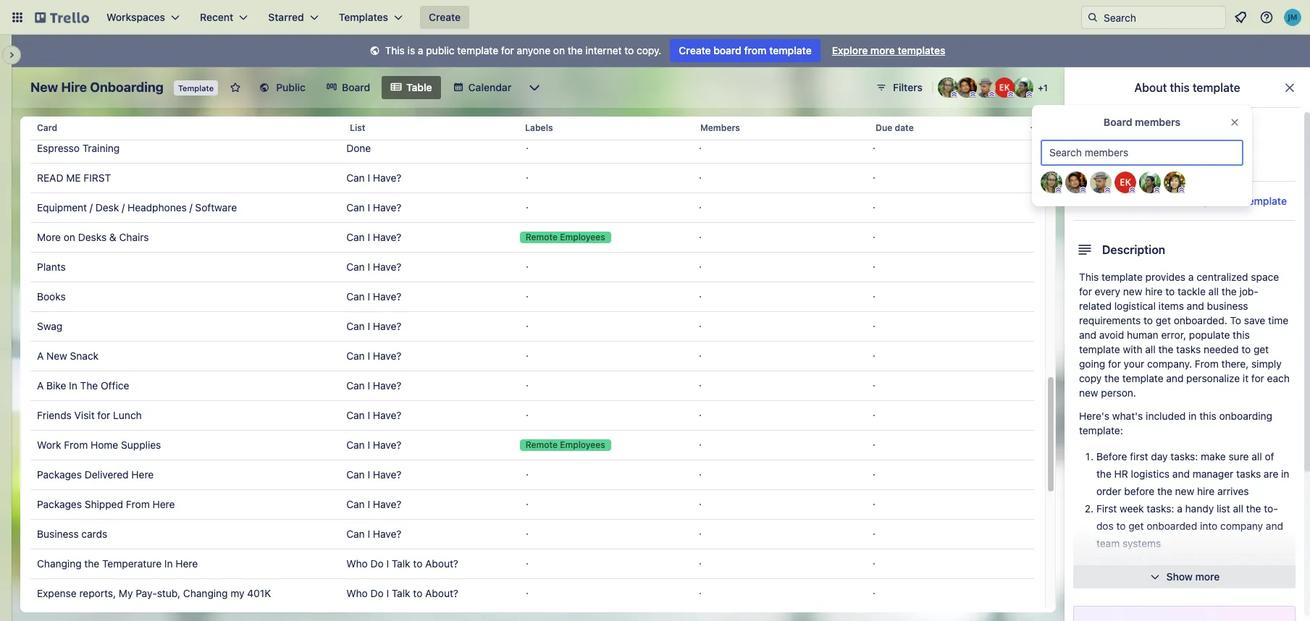 Task type: vqa. For each thing, say whether or not it's contained in the screenshot.
FRIENDLY
no



Task type: locate. For each thing, give the bounding box(es) containing it.
primary element
[[0, 0, 1311, 35]]

1 horizontal spatial create
[[679, 44, 711, 57]]

i for a bike in the office
[[368, 380, 370, 392]]

do for changing the temperature in here
[[371, 558, 384, 570]]

2 color: green, title: "remote employees" element from the top
[[520, 440, 611, 451]]

8 row from the top
[[31, 312, 1035, 342]]

before
[[1097, 451, 1128, 463]]

1 vertical spatial color: green, title: "remote employees" element
[[520, 440, 611, 451]]

6 row from the top
[[31, 252, 1035, 283]]

9 can i have? from the top
[[346, 409, 402, 422]]

8 have? from the top
[[373, 380, 402, 392]]

12 can i have? from the top
[[346, 498, 402, 511]]

12 can from the top
[[346, 498, 365, 511]]

1 can i have? from the top
[[346, 172, 402, 184]]

internet
[[586, 44, 622, 57]]

2 horizontal spatial this
[[1233, 329, 1250, 341]]

packages inside packages delivered here link
[[37, 469, 82, 481]]

0 horizontal spatial in
[[1189, 410, 1197, 422]]

this for this is a public template for anyone on the internet to copy.
[[385, 44, 405, 57]]

are
[[1264, 468, 1279, 480]]

packages up business
[[37, 498, 82, 511]]

in right the included
[[1189, 410, 1197, 422]]

copy.
[[637, 44, 662, 57]]

1 packages from the top
[[37, 469, 82, 481]]

swag link
[[37, 312, 335, 341]]

1 vertical spatial packages
[[37, 498, 82, 511]]

share
[[1215, 195, 1242, 207]]

employees for more on desks & chairs
[[560, 232, 606, 243]]

0 vertical spatial on
[[553, 44, 565, 57]]

tasks down sure
[[1237, 468, 1262, 480]]

1 vertical spatial about?
[[425, 588, 459, 600]]

have? for desks
[[373, 231, 402, 243]]

2 horizontal spatial new
[[1176, 485, 1195, 498]]

2 horizontal spatial from
[[1195, 358, 1219, 370]]

12 row from the top
[[31, 430, 1035, 461]]

2 vertical spatial get
[[1129, 520, 1144, 533]]

this up every
[[1080, 271, 1099, 283]]

into
[[1201, 520, 1218, 533]]

packages for packages shipped from here
[[37, 498, 82, 511]]

from up personalize
[[1195, 358, 1219, 370]]

2 horizontal spatial /
[[189, 201, 192, 214]]

1 / from the left
[[90, 201, 93, 214]]

2 packages from the top
[[37, 498, 82, 511]]

get down items
[[1156, 314, 1172, 327]]

1 horizontal spatial hire
[[1198, 485, 1215, 498]]

1 horizontal spatial a
[[1178, 503, 1183, 515]]

16 row from the top
[[31, 549, 1035, 580]]

row containing work from home supplies
[[31, 430, 1035, 461]]

+
[[1038, 83, 1044, 93]]

0 vertical spatial more
[[871, 44, 895, 57]]

/
[[90, 201, 93, 214], [122, 201, 125, 214], [189, 201, 192, 214]]

template up 'close popover' image
[[1193, 81, 1241, 94]]

1 vertical spatial on
[[64, 231, 75, 243]]

hire down provides at top right
[[1146, 285, 1163, 298]]

2 vertical spatial new
[[1176, 485, 1195, 498]]

remote for work from home supplies
[[526, 440, 558, 451]]

changing down business
[[37, 558, 82, 570]]

3 row from the top
[[31, 163, 1035, 193]]

help
[[1172, 555, 1192, 567]]

newbie
[[1213, 555, 1246, 567]]

1 vertical spatial a
[[37, 380, 44, 392]]

tasks:
[[1171, 451, 1199, 463], [1147, 503, 1175, 515]]

0 vertical spatial tasks
[[1177, 343, 1201, 356]]

here down packages delivered here link
[[153, 498, 175, 511]]

read me first
[[37, 172, 111, 184]]

1 can from the top
[[346, 172, 365, 184]]

this member is an admin of this workspace. image right chris temperson (christemperson) icon
[[1008, 91, 1014, 98]]

2 have? from the top
[[373, 201, 402, 214]]

0 vertical spatial remote employees
[[526, 232, 606, 243]]

get
[[1156, 314, 1172, 327], [1254, 343, 1269, 356], [1129, 520, 1144, 533]]

1 vertical spatial hire
[[1198, 485, 1215, 498]]

11 can from the top
[[346, 469, 365, 481]]

4 row from the top
[[31, 193, 1035, 223]]

for right visit
[[97, 409, 110, 422]]

1 horizontal spatial new
[[1124, 285, 1143, 298]]

this right about
[[1170, 81, 1190, 94]]

i for packages delivered here
[[368, 469, 370, 481]]

0 vertical spatial a
[[418, 44, 423, 57]]

packages inside packages shipped from here link
[[37, 498, 82, 511]]

6 have? from the top
[[373, 320, 402, 333]]

for
[[501, 44, 514, 57], [1080, 285, 1093, 298], [1109, 358, 1122, 370], [1252, 372, 1265, 385], [97, 409, 110, 422]]

get up simply
[[1254, 343, 1269, 356]]

2 horizontal spatial a
[[1189, 271, 1194, 283]]

this left is
[[385, 44, 405, 57]]

more
[[871, 44, 895, 57], [1196, 571, 1220, 583]]

visit
[[74, 409, 95, 422]]

new left snack
[[46, 350, 67, 362]]

new up handy
[[1176, 485, 1195, 498]]

the down cards
[[84, 558, 99, 570]]

1 vertical spatial changing
[[183, 588, 228, 600]]

1 a from the top
[[37, 350, 44, 362]]

a up onboarded
[[1178, 503, 1183, 515]]

members
[[1135, 116, 1181, 128]]

this inside the this template provides a centralized space for every new hire to tackle all the job- related logistical items and business requirements to get onboarded. to save time and avoid human error, populate this template with all the tasks needed to get going for your company. from there, simply copy the template and personalize it for each new person.
[[1080, 271, 1099, 283]]

in inside 'link'
[[164, 558, 173, 570]]

create button
[[420, 6, 470, 29]]

0 horizontal spatial hire
[[1146, 285, 1163, 298]]

0 vertical spatial who do i talk to about?
[[346, 558, 459, 570]]

9 have? from the top
[[373, 409, 402, 422]]

board for board members
[[1104, 116, 1133, 128]]

samantha pivlot (samanthapivlot) image
[[1164, 172, 1186, 193]]

amy freiderson (amyfreiderson) image for this member is an admin of this workspace. icon left of chris temperson (christemperson) icon
[[938, 78, 959, 98]]

there,
[[1222, 358, 1249, 370]]

in
[[69, 380, 77, 392], [164, 558, 173, 570]]

amy freiderson (amyfreiderson) image
[[938, 78, 959, 98], [1041, 172, 1063, 193]]

amy freiderson (amyfreiderson) image for fourth this member is an admin of this workspace. image from the right
[[1041, 172, 1063, 193]]

2 a from the top
[[37, 380, 44, 392]]

priscilla parjet (priscillaparjet) image
[[1140, 172, 1161, 193]]

andre gorte (andregorte) image for chris temperson (christemperson) icon
[[957, 78, 977, 98]]

have? for from
[[373, 498, 402, 511]]

table
[[407, 81, 432, 93]]

11 can i have? from the top
[[346, 469, 402, 481]]

time
[[1269, 314, 1289, 327]]

a for a new snack
[[37, 350, 44, 362]]

9 row from the top
[[31, 341, 1035, 372]]

from
[[1195, 358, 1219, 370], [64, 439, 88, 451], [126, 498, 150, 511]]

star or unstar board image
[[230, 82, 241, 93]]

more right explore
[[871, 44, 895, 57]]

7 row from the top
[[31, 282, 1035, 312]]

create left the board
[[679, 44, 711, 57]]

3 can from the top
[[346, 231, 365, 243]]

board
[[342, 81, 370, 93], [1104, 116, 1133, 128], [1103, 123, 1135, 136]]

2 talk from the top
[[392, 588, 411, 600]]

color: green, title: "remote employees" element
[[520, 232, 611, 243], [520, 440, 611, 451]]

15 row from the top
[[31, 519, 1035, 550]]

and right logistics
[[1173, 468, 1190, 480]]

and down tackle
[[1187, 300, 1205, 312]]

1 vertical spatial do
[[371, 588, 384, 600]]

2 do from the top
[[371, 588, 384, 600]]

board members
[[1104, 116, 1181, 128]]

about
[[1212, 572, 1239, 585]]

0 horizontal spatial get
[[1129, 520, 1144, 533]]

2 who do i talk to about? from the top
[[346, 588, 459, 600]]

table containing espresso training
[[20, 111, 1056, 613]]

chris temperson (christemperson) image
[[976, 78, 996, 98]]

can i have? for desks
[[346, 231, 402, 243]]

1 about? from the top
[[425, 558, 459, 570]]

0 horizontal spatial create
[[429, 11, 461, 23]]

this member is an admin of this workspace. image up 18.3k
[[1105, 187, 1111, 193]]

a left bike
[[37, 380, 44, 392]]

can for for
[[346, 409, 365, 422]]

1 remote from the top
[[526, 232, 558, 243]]

can i have? for home
[[346, 439, 402, 451]]

2 about? from the top
[[425, 588, 459, 600]]

7 have? from the top
[[373, 350, 402, 362]]

in right are
[[1282, 468, 1290, 480]]

and down list:
[[1153, 572, 1170, 585]]

0 vertical spatial in
[[1189, 410, 1197, 422]]

1 color: green, title: "remote employees" element from the top
[[520, 232, 611, 243]]

2 employees from the top
[[560, 440, 606, 451]]

color: green, title: "remote employees" element for work from home supplies
[[520, 440, 611, 451]]

this inside the this template provides a centralized space for every new hire to tackle all the job- related logistical items and business requirements to get onboarded. to save time and avoid human error, populate this template with all the tasks needed to get going for your company. from there, simply copy the template and personalize it for each new person.
[[1233, 329, 1250, 341]]

/ left desk
[[90, 201, 93, 214]]

0 vertical spatial about?
[[425, 558, 459, 570]]

3 / from the left
[[189, 201, 192, 214]]

1 horizontal spatial andre gorte (andregorte) image
[[1066, 172, 1088, 193]]

2 row from the top
[[31, 133, 1035, 164]]

1 remote employees from the top
[[526, 232, 606, 243]]

0 vertical spatial changing
[[37, 558, 82, 570]]

remote employees button for work from home supplies
[[514, 431, 688, 460]]

have? for in
[[373, 380, 402, 392]]

1 who do i talk to about? from the top
[[346, 558, 459, 570]]

people
[[1097, 590, 1129, 602]]

9 can from the top
[[346, 409, 365, 422]]

do for expense reports, my pay-stub, changing my 401k
[[371, 588, 384, 600]]

i for swag
[[368, 320, 370, 333]]

17 row from the top
[[31, 579, 1035, 609]]

starred button
[[260, 6, 327, 29]]

open information menu image
[[1260, 10, 1274, 25]]

close popover image
[[1230, 117, 1241, 128]]

a up tackle
[[1189, 271, 1194, 283]]

5 can from the top
[[346, 291, 365, 303]]

template right share
[[1245, 195, 1287, 207]]

1 employees from the top
[[560, 232, 606, 243]]

1 horizontal spatial amy freiderson (amyfreiderson) image
[[1041, 172, 1063, 193]]

read me first link
[[37, 164, 335, 193]]

0 horizontal spatial a
[[418, 44, 423, 57]]

employees
[[560, 232, 606, 243], [560, 440, 606, 451]]

6 can i have? from the top
[[346, 320, 402, 333]]

1 vertical spatial talk
[[392, 588, 411, 600]]

amy freiderson (amyfreiderson) image left chris temperson (christemperson) image
[[1041, 172, 1063, 193]]

1 vertical spatial a
[[1189, 271, 1194, 283]]

new up logistical
[[1124, 285, 1143, 298]]

desks
[[78, 231, 107, 243]]

Search members text field
[[1041, 140, 1244, 166]]

i for friends visit for lunch
[[368, 409, 370, 422]]

2 this member is an admin of this workspace. image from the left
[[1080, 187, 1087, 193]]

the left hr
[[1097, 468, 1112, 480]]

row containing swag
[[31, 312, 1035, 342]]

due date
[[876, 122, 914, 133]]

0 horizontal spatial new
[[1080, 387, 1099, 399]]

here down supplies
[[131, 469, 154, 481]]

a down the swag at the bottom
[[37, 350, 44, 362]]

members button
[[695, 111, 870, 146]]

description
[[1103, 243, 1166, 256]]

1 remote employees button from the top
[[514, 223, 688, 252]]

get inside before first day tasks: make sure all of the hr logistics and manager tasks are in order before the new hire arrives first week tasks: a handy list all the to- dos to get onboarded into company and team systems who's who list: help the newbie orient themselves and learn all about the key people they'll encounter at work
[[1129, 520, 1144, 533]]

1 vertical spatial remote employees button
[[514, 431, 688, 460]]

3 can i have? from the top
[[346, 231, 402, 243]]

hire inside before first day tasks: make sure all of the hr logistics and manager tasks are in order before the new hire arrives first week tasks: a handy list all the to- dos to get onboarded into company and team systems who's who list: help the newbie orient themselves and learn all about the key people they'll encounter at work
[[1198, 485, 1215, 498]]

1 horizontal spatial this
[[1080, 271, 1099, 283]]

2 vertical spatial from
[[126, 498, 150, 511]]

error,
[[1162, 329, 1187, 341]]

from inside the this template provides a centralized space for every new hire to tackle all the job- related logistical items and business requirements to get onboarded. to save time and avoid human error, populate this template with all the tasks needed to get going for your company. from there, simply copy the template and personalize it for each new person.
[[1195, 358, 1219, 370]]

template right the public
[[457, 44, 499, 57]]

recent
[[200, 11, 234, 23]]

0 vertical spatial talk
[[392, 558, 411, 570]]

10 can from the top
[[346, 439, 365, 451]]

8 can from the top
[[346, 380, 365, 392]]

0 horizontal spatial this
[[385, 44, 405, 57]]

13 can from the top
[[346, 528, 365, 540]]

to-
[[1265, 503, 1279, 515]]

0 vertical spatial from
[[1195, 358, 1219, 370]]

0 horizontal spatial more
[[871, 44, 895, 57]]

more up at
[[1196, 571, 1220, 583]]

0 vertical spatial hire
[[1146, 285, 1163, 298]]

7 can from the top
[[346, 350, 365, 362]]

this member is an admin of this workspace. image
[[951, 91, 958, 98], [970, 91, 977, 98], [989, 91, 996, 98], [1008, 91, 1014, 98], [1027, 91, 1033, 98], [1105, 187, 1111, 193], [1154, 187, 1161, 193]]

on inside more on desks & chairs link
[[64, 231, 75, 243]]

1 horizontal spatial /
[[122, 201, 125, 214]]

1 horizontal spatial in
[[164, 558, 173, 570]]

employees for work from home supplies
[[560, 440, 606, 451]]

back to home image
[[35, 6, 89, 29]]

0 horizontal spatial in
[[69, 380, 77, 392]]

0 vertical spatial a
[[37, 350, 44, 362]]

more
[[37, 231, 61, 243]]

tasks: right day
[[1171, 451, 1199, 463]]

1 vertical spatial in
[[164, 558, 173, 570]]

Search field
[[1099, 7, 1226, 28]]

packages down work
[[37, 469, 82, 481]]

0 horizontal spatial changing
[[37, 558, 82, 570]]

11 row from the top
[[31, 401, 1035, 431]]

2 remote from the top
[[526, 440, 558, 451]]

members
[[701, 122, 740, 133]]

i for plants
[[368, 261, 370, 273]]

work
[[1225, 590, 1247, 602]]

2 remote employees from the top
[[526, 440, 606, 451]]

andre gorte (andregorte) image for chris temperson (christemperson) image
[[1066, 172, 1088, 193]]

0 vertical spatial new
[[1124, 285, 1143, 298]]

templates button
[[330, 6, 412, 29]]

0 vertical spatial create
[[429, 11, 461, 23]]

hire up handy
[[1198, 485, 1215, 498]]

2 vertical spatial here
[[176, 558, 198, 570]]

list
[[1217, 503, 1231, 515]]

1 row from the top
[[31, 111, 1045, 146]]

this
[[1170, 81, 1190, 94], [1233, 329, 1250, 341], [1200, 410, 1217, 422]]

13 row from the top
[[31, 460, 1035, 491]]

1 vertical spatial more
[[1196, 571, 1220, 583]]

2 remote employees button from the top
[[514, 431, 688, 460]]

row containing a bike in the office
[[31, 371, 1035, 401]]

tasks inside before first day tasks: make sure all of the hr logistics and manager tasks are in order before the new hire arrives first week tasks: a handy list all the to- dos to get onboarded into company and team systems who's who list: help the newbie orient themselves and learn all about the key people they'll encounter at work
[[1237, 468, 1262, 480]]

all down centralized
[[1209, 285, 1219, 298]]

1 horizontal spatial this
[[1200, 410, 1217, 422]]

more on desks & chairs link
[[37, 223, 335, 252]]

0 vertical spatial here
[[131, 469, 154, 481]]

2 / from the left
[[122, 201, 125, 214]]

this template provides a centralized space for every new hire to tackle all the job- related logistical items and business requirements to get onboarded. to save time and avoid human error, populate this template with all the tasks needed to get going for your company. from there, simply copy the template and personalize it for each new person.
[[1080, 271, 1290, 399]]

more inside button
[[1196, 571, 1220, 583]]

a for a bike in the office
[[37, 380, 44, 392]]

0 vertical spatial remote
[[526, 232, 558, 243]]

can for desk
[[346, 201, 365, 214]]

chris temperson (christemperson) image
[[1090, 172, 1112, 193]]

1 vertical spatial employees
[[560, 440, 606, 451]]

row
[[31, 111, 1045, 146], [31, 133, 1035, 164], [31, 163, 1035, 193], [31, 193, 1035, 223], [31, 222, 1035, 253], [31, 252, 1035, 283], [31, 282, 1035, 312], [31, 312, 1035, 342], [31, 341, 1035, 372], [31, 371, 1035, 401], [31, 401, 1035, 431], [31, 430, 1035, 461], [31, 460, 1035, 491], [31, 490, 1035, 520], [31, 519, 1035, 550], [31, 549, 1035, 580], [31, 579, 1035, 609]]

here down business cards link
[[176, 558, 198, 570]]

8 can i have? from the top
[[346, 380, 402, 392]]

1 vertical spatial andre gorte (andregorte) image
[[1066, 172, 1088, 193]]

this member is an admin of this workspace. image for chris temperson (christemperson) icon
[[989, 91, 996, 98]]

i for books
[[368, 291, 370, 303]]

this member is an admin of this workspace. image
[[1056, 187, 1062, 193], [1080, 187, 1087, 193], [1130, 187, 1136, 193], [1179, 187, 1185, 193]]

4 this member is an admin of this workspace. image from the left
[[1179, 187, 1185, 193]]

in up the stub,
[[164, 558, 173, 570]]

0 vertical spatial new
[[30, 80, 58, 95]]

tasks: up onboarded
[[1147, 503, 1175, 515]]

have? for snack
[[373, 350, 402, 362]]

onboarding
[[1220, 410, 1273, 422]]

changing inside 'link'
[[37, 558, 82, 570]]

1 talk from the top
[[392, 558, 411, 570]]

row containing books
[[31, 282, 1035, 312]]

/ left software
[[189, 201, 192, 214]]

more on desks & chairs
[[37, 231, 149, 243]]

0 vertical spatial tasks:
[[1171, 451, 1199, 463]]

2 vertical spatial a
[[1178, 503, 1183, 515]]

0 vertical spatial this
[[385, 44, 405, 57]]

create for create
[[429, 11, 461, 23]]

more for explore
[[871, 44, 895, 57]]

1 vertical spatial who do i talk to about?
[[346, 588, 459, 600]]

in inside before first day tasks: make sure all of the hr logistics and manager tasks are in order before the new hire arrives first week tasks: a handy list all the to- dos to get onboarded into company and team systems who's who list: help the newbie orient themselves and learn all about the key people they'll encounter at work
[[1282, 468, 1290, 480]]

who do i talk to about? for expense reports, my pay-stub, changing my 401k
[[346, 588, 459, 600]]

explore more templates link
[[824, 39, 955, 62]]

1 vertical spatial remote employees
[[526, 440, 606, 451]]

12 have? from the top
[[373, 498, 402, 511]]

create inside button
[[429, 11, 461, 23]]

0 vertical spatial in
[[69, 380, 77, 392]]

7 can i have? from the top
[[346, 350, 402, 362]]

5 row from the top
[[31, 222, 1035, 253]]

for left your
[[1109, 358, 1122, 370]]

on right more
[[64, 231, 75, 243]]

table
[[20, 111, 1056, 613]]

11 have? from the top
[[373, 469, 402, 481]]

get down week
[[1129, 520, 1144, 533]]

delivered
[[85, 469, 129, 481]]

this down to
[[1233, 329, 1250, 341]]

from right shipped
[[126, 498, 150, 511]]

color: green, title: "remote employees" element for more on desks & chairs
[[520, 232, 611, 243]]

row containing packages shipped from here
[[31, 490, 1035, 520]]

this is a public template for anyone on the internet to copy.
[[385, 44, 662, 57]]

0 vertical spatial color: green, title: "remote employees" element
[[520, 232, 611, 243]]

row containing friends visit for lunch
[[31, 401, 1035, 431]]

0 horizontal spatial this
[[1170, 81, 1190, 94]]

andre gorte (andregorte) image
[[957, 78, 977, 98], [1066, 172, 1088, 193]]

2 vertical spatial this
[[1200, 410, 1217, 422]]

amy freiderson (amyfreiderson) image left chris temperson (christemperson) icon
[[938, 78, 959, 98]]

1 vertical spatial remote
[[526, 440, 558, 451]]

1 vertical spatial this
[[1233, 329, 1250, 341]]

from right work
[[64, 439, 88, 451]]

this member is an admin of this workspace. image up 131.3k at the top of page
[[1154, 187, 1161, 193]]

andre gorte (andregorte) image left ellie kulick (elliekulick2) image
[[957, 78, 977, 98]]

can for in
[[346, 380, 365, 392]]

13 can i have? from the top
[[346, 528, 402, 540]]

1 horizontal spatial tasks
[[1237, 468, 1262, 480]]

who do i talk to about?
[[346, 558, 459, 570], [346, 588, 459, 600]]

row containing expense reports, my pay-stub, changing my 401k
[[31, 579, 1035, 609]]

create up the public
[[429, 11, 461, 23]]

supplies
[[121, 439, 161, 451]]

space
[[1252, 271, 1280, 283]]

this member is an admin of this workspace. image left the +
[[1027, 91, 1033, 98]]

day
[[1152, 451, 1168, 463]]

0 horizontal spatial andre gorte (andregorte) image
[[957, 78, 977, 98]]

can i have? for from
[[346, 498, 402, 511]]

packages
[[37, 469, 82, 481], [37, 498, 82, 511]]

can i have? for here
[[346, 469, 402, 481]]

changing left my
[[183, 588, 228, 600]]

1 vertical spatial create
[[679, 44, 711, 57]]

who for expense reports, my pay-stub, changing my 401k
[[346, 588, 368, 600]]

before
[[1125, 485, 1155, 498]]

1 horizontal spatial get
[[1156, 314, 1172, 327]]

this member is an admin of this workspace. image left chris temperson (christemperson) icon
[[951, 91, 958, 98]]

/ right desk
[[122, 201, 125, 214]]

0 vertical spatial amy freiderson (amyfreiderson) image
[[938, 78, 959, 98]]

new
[[1124, 285, 1143, 298], [1080, 387, 1099, 399], [1176, 485, 1195, 498]]

this member is an admin of this workspace. image left priscilla parjet (priscillaparjet) icon
[[989, 91, 996, 98]]

1 vertical spatial in
[[1282, 468, 1290, 480]]

1 horizontal spatial more
[[1196, 571, 1220, 583]]

10 have? from the top
[[373, 439, 402, 451]]

who do i talk to about? for changing the temperature in here
[[346, 558, 459, 570]]

company
[[1221, 520, 1264, 533]]

14 row from the top
[[31, 490, 1035, 520]]

this left onboarding
[[1200, 410, 1217, 422]]

10 can i have? from the top
[[346, 439, 402, 451]]

template up every
[[1102, 271, 1143, 283]]

0 vertical spatial remote employees button
[[514, 223, 688, 252]]

1 have? from the top
[[373, 172, 402, 184]]

business cards
[[37, 528, 107, 540]]

needed
[[1204, 343, 1239, 356]]

in
[[1189, 410, 1197, 422], [1282, 468, 1290, 480]]

2 horizontal spatial get
[[1254, 343, 1269, 356]]

a inside the this template provides a centralized space for every new hire to tackle all the job- related logistical items and business requirements to get onboarded. to save time and avoid human error, populate this template with all the tasks needed to get going for your company. from there, simply copy the template and personalize it for each new person.
[[1189, 271, 1194, 283]]

in left the
[[69, 380, 77, 392]]

hire
[[61, 80, 87, 95]]

board for board admins
[[1103, 123, 1135, 136]]

the left to-
[[1247, 503, 1262, 515]]

arrives
[[1218, 485, 1250, 498]]

changing
[[37, 558, 82, 570], [183, 588, 228, 600]]

share template
[[1215, 195, 1287, 207]]

hire
[[1146, 285, 1163, 298], [1198, 485, 1215, 498]]

a right is
[[418, 44, 423, 57]]

the up company.
[[1159, 343, 1174, 356]]

1 do from the top
[[371, 558, 384, 570]]

andre gorte (andregorte) image left chris temperson (christemperson) image
[[1066, 172, 1088, 193]]

2 can from the top
[[346, 201, 365, 214]]

of
[[1265, 451, 1275, 463]]

populate
[[1190, 329, 1231, 341]]

1 vertical spatial tasks
[[1237, 468, 1262, 480]]

on right anyone
[[553, 44, 565, 57]]

date
[[895, 122, 914, 133]]

0 horizontal spatial tasks
[[1177, 343, 1201, 356]]

what's
[[1113, 410, 1144, 422]]

can for desks
[[346, 231, 365, 243]]

to inside before first day tasks: make sure all of the hr logistics and manager tasks are in order before the new hire arrives first week tasks: a handy list all the to- dos to get onboarded into company and team systems who's who list: help the newbie orient themselves and learn all about the key people they'll encounter at work
[[1117, 520, 1126, 533]]

packages shipped from here
[[37, 498, 175, 511]]

all left of
[[1252, 451, 1263, 463]]

0 horizontal spatial on
[[64, 231, 75, 243]]

1 horizontal spatial in
[[1282, 468, 1290, 480]]

0 vertical spatial this
[[1170, 81, 1190, 94]]

this
[[385, 44, 405, 57], [1080, 271, 1099, 283]]

0 horizontal spatial from
[[64, 439, 88, 451]]

0 vertical spatial packages
[[37, 469, 82, 481]]

hire inside the this template provides a centralized space for every new hire to tackle all the job- related logistical items and business requirements to get onboarded. to save time and avoid human error, populate this template with all the tasks needed to get going for your company. from there, simply copy the template and personalize it for each new person.
[[1146, 285, 1163, 298]]

business
[[37, 528, 79, 540]]

all down human
[[1146, 343, 1156, 356]]

can for first
[[346, 172, 365, 184]]

this member is an admin of this workspace. image for ellie kulick (elliekulick2) image
[[1008, 91, 1014, 98]]

new down copy
[[1080, 387, 1099, 399]]

10 row from the top
[[31, 371, 1035, 401]]

have? for home
[[373, 439, 402, 451]]

template up the going
[[1080, 343, 1121, 356]]

new left hire
[[30, 80, 58, 95]]

0 horizontal spatial /
[[90, 201, 93, 214]]

1 vertical spatial new
[[46, 350, 67, 362]]

the up show more
[[1195, 555, 1210, 567]]

the up business
[[1222, 285, 1237, 298]]

this member is an admin of this workspace. image left ellie kulick (elliekulick2) image
[[970, 91, 977, 98]]

this inside here's what's included in this onboarding template:
[[1200, 410, 1217, 422]]

0 horizontal spatial amy freiderson (amyfreiderson) image
[[938, 78, 959, 98]]

3 have? from the top
[[373, 231, 402, 243]]

0 vertical spatial do
[[371, 558, 384, 570]]

tasks down error,
[[1177, 343, 1201, 356]]

2 can i have? from the top
[[346, 201, 402, 214]]



Task type: describe. For each thing, give the bounding box(es) containing it.
row containing equipment / desk / headphones / software
[[31, 193, 1035, 223]]

all right learn
[[1199, 572, 1210, 585]]

Board name text field
[[23, 76, 171, 99]]

packages for packages delivered here
[[37, 469, 82, 481]]

here inside 'link'
[[176, 558, 198, 570]]

related
[[1080, 300, 1112, 312]]

1 vertical spatial from
[[64, 439, 88, 451]]

before first day tasks: make sure all of the hr logistics and manager tasks are in order before the new hire arrives first week tasks: a handy list all the to- dos to get onboarded into company and team systems who's who list: help the newbie orient themselves and learn all about the key people they'll encounter at work
[[1097, 451, 1290, 602]]

going
[[1080, 358, 1106, 370]]

new hire onboarding
[[30, 80, 164, 95]]

1 this member is an admin of this workspace. image from the left
[[1056, 187, 1062, 193]]

ellie kulick (elliekulick2) image
[[995, 78, 1015, 98]]

have? for for
[[373, 409, 402, 422]]

row containing card
[[31, 111, 1045, 146]]

is
[[408, 44, 415, 57]]

the left key
[[1242, 572, 1257, 585]]

board link
[[317, 76, 379, 99]]

0 notifications image
[[1232, 9, 1250, 26]]

team
[[1097, 538, 1120, 550]]

4 can i have? from the top
[[346, 261, 402, 273]]

row containing packages delivered here
[[31, 460, 1035, 491]]

the left internet
[[568, 44, 583, 57]]

filters
[[893, 81, 923, 93]]

here's what's included in this onboarding template:
[[1080, 410, 1273, 437]]

logistical
[[1115, 300, 1156, 312]]

new inside before first day tasks: make sure all of the hr logistics and manager tasks are in order before the new hire arrives first week tasks: a handy list all the to- dos to get onboarded into company and team systems who's who list: help the newbie orient themselves and learn all about the key people they'll encounter at work
[[1176, 485, 1195, 498]]

13 have? from the top
[[373, 528, 402, 540]]

and down to-
[[1266, 520, 1284, 533]]

job-
[[1240, 285, 1259, 298]]

row containing changing the temperature in here
[[31, 549, 1035, 580]]

and left avoid
[[1080, 329, 1097, 341]]

i for work from home supplies
[[368, 439, 370, 451]]

can for from
[[346, 498, 365, 511]]

4 have? from the top
[[373, 261, 402, 273]]

calendar
[[469, 81, 512, 93]]

3 this member is an admin of this workspace. image from the left
[[1130, 187, 1136, 193]]

i for a new snack
[[368, 350, 370, 362]]

the up person.
[[1105, 372, 1120, 385]]

about this template
[[1135, 81, 1241, 94]]

friends
[[37, 409, 72, 422]]

row containing espresso training
[[31, 133, 1035, 164]]

shipped
[[85, 498, 123, 511]]

labels
[[525, 122, 553, 133]]

changing the temperature in here link
[[37, 550, 335, 579]]

i for equipment / desk / headphones / software
[[368, 201, 370, 214]]

onboarded.
[[1174, 314, 1228, 327]]

reports,
[[79, 588, 116, 600]]

row containing plants
[[31, 252, 1035, 283]]

packages shipped from here link
[[37, 491, 335, 519]]

1 vertical spatial here
[[153, 498, 175, 511]]

can for home
[[346, 439, 365, 451]]

&
[[109, 231, 116, 243]]

with
[[1123, 343, 1143, 356]]

list:
[[1153, 555, 1169, 567]]

0 vertical spatial get
[[1156, 314, 1172, 327]]

lunch
[[113, 409, 142, 422]]

new inside board name text box
[[30, 80, 58, 95]]

chairs
[[119, 231, 149, 243]]

can for snack
[[346, 350, 365, 362]]

who inside before first day tasks: make sure all of the hr logistics and manager tasks are in order before the new hire arrives first week tasks: a handy list all the to- dos to get onboarded into company and team systems who's who list: help the newbie orient themselves and learn all about the key people they'll encounter at work
[[1129, 555, 1150, 567]]

priscilla parjet (priscillaparjet) image
[[1014, 78, 1034, 98]]

remote employees button for more on desks & chairs
[[514, 223, 688, 252]]

board
[[714, 44, 742, 57]]

board for board
[[342, 81, 370, 93]]

i for read me first
[[368, 172, 370, 184]]

have? for here
[[373, 469, 402, 481]]

for right it
[[1252, 372, 1265, 385]]

1 vertical spatial new
[[1080, 387, 1099, 399]]

anyone
[[517, 44, 551, 57]]

templates
[[339, 11, 388, 23]]

search image
[[1088, 12, 1099, 23]]

template inside button
[[1245, 195, 1287, 207]]

remote for more on desks & chairs
[[526, 232, 558, 243]]

can i have? for for
[[346, 409, 402, 422]]

person.
[[1102, 387, 1137, 399]]

due
[[876, 122, 893, 133]]

to
[[1231, 314, 1242, 327]]

this for this template provides a centralized space for every new hire to tackle all the job- related logistical items and business requirements to get onboarded. to save time and avoid human error, populate this template with all the tasks needed to get going for your company. from there, simply copy the template and personalize it for each new person.
[[1080, 271, 1099, 283]]

template right from on the right
[[770, 44, 812, 57]]

a bike in the office
[[37, 380, 129, 392]]

first
[[84, 172, 111, 184]]

new inside row
[[46, 350, 67, 362]]

board admins
[[1103, 123, 1178, 136]]

row containing read me first
[[31, 163, 1035, 193]]

customize views image
[[528, 80, 542, 95]]

create for create board from template
[[679, 44, 711, 57]]

company.
[[1148, 358, 1193, 370]]

swag
[[37, 320, 62, 333]]

row containing business cards
[[31, 519, 1035, 550]]

for left anyone
[[501, 44, 514, 57]]

can i have? for first
[[346, 172, 402, 184]]

every
[[1095, 285, 1121, 298]]

a inside before first day tasks: make sure all of the hr logistics and manager tasks are in order before the new hire arrives first week tasks: a handy list all the to- dos to get onboarded into company and team systems who's who list: help the newbie orient themselves and learn all about the key people they'll encounter at work
[[1178, 503, 1183, 515]]

row containing more on desks & chairs
[[31, 222, 1035, 253]]

talk for expense reports, my pay-stub, changing my 401k
[[392, 588, 411, 600]]

can i have? for desk
[[346, 201, 402, 214]]

done
[[346, 142, 371, 154]]

encounter
[[1163, 590, 1210, 602]]

talk for changing the temperature in here
[[392, 558, 411, 570]]

personalize
[[1187, 372, 1240, 385]]

about? for expense reports, my pay-stub, changing my 401k
[[425, 588, 459, 600]]

this member is an admin of this workspace. image for chris temperson (christemperson) icon's andre gorte (andregorte) icon
[[970, 91, 977, 98]]

more for show
[[1196, 571, 1220, 583]]

1 vertical spatial get
[[1254, 343, 1269, 356]]

can i have? for in
[[346, 380, 402, 392]]

read
[[37, 172, 63, 184]]

friends visit for lunch
[[37, 409, 142, 422]]

packages delivered here
[[37, 469, 154, 481]]

save
[[1245, 314, 1266, 327]]

all right list
[[1233, 503, 1244, 515]]

cards
[[81, 528, 107, 540]]

this member is an admin of this workspace. image for priscilla parjet (priscillaparjet) image
[[1154, 187, 1161, 193]]

about? for changing the temperature in here
[[425, 558, 459, 570]]

make
[[1201, 451, 1226, 463]]

onboarding
[[90, 80, 164, 95]]

the down logistics
[[1158, 485, 1173, 498]]

home
[[91, 439, 118, 451]]

explore
[[832, 44, 868, 57]]

list
[[350, 122, 366, 133]]

have? for first
[[373, 172, 402, 184]]

jeremy miller (jeremymiller198) image
[[1285, 9, 1302, 26]]

stub,
[[157, 588, 181, 600]]

and down company.
[[1167, 372, 1184, 385]]

expense
[[37, 588, 77, 600]]

work
[[37, 439, 61, 451]]

tasks inside the this template provides a centralized space for every new hire to tackle all the job- related logistical items and business requirements to get onboarded. to save time and avoid human error, populate this template with all the tasks needed to get going for your company. from there, simply copy the template and personalize it for each new person.
[[1177, 343, 1201, 356]]

ellie kulick (elliekulick2) image
[[1115, 172, 1137, 193]]

for up related
[[1080, 285, 1093, 298]]

5 can i have? from the top
[[346, 291, 402, 303]]

remote employees for more on desks & chairs
[[526, 232, 606, 243]]

desk
[[96, 201, 119, 214]]

1 horizontal spatial from
[[126, 498, 150, 511]]

remote employees for work from home supplies
[[526, 440, 606, 451]]

row containing a new snack
[[31, 341, 1035, 372]]

1 vertical spatial tasks:
[[1147, 503, 1175, 515]]

a new snack link
[[37, 342, 335, 371]]

the inside 'link'
[[84, 558, 99, 570]]

1 horizontal spatial changing
[[183, 588, 228, 600]]

pay-
[[136, 588, 157, 600]]

who for changing the temperature in here
[[346, 558, 368, 570]]

this member is an admin of this workspace. image for priscilla parjet (priscillaparjet) icon
[[1027, 91, 1033, 98]]

i for business cards
[[368, 528, 370, 540]]

logistics
[[1131, 468, 1170, 480]]

card button
[[31, 111, 344, 146]]

workspaces button
[[98, 6, 188, 29]]

5 have? from the top
[[373, 291, 402, 303]]

1 horizontal spatial on
[[553, 44, 565, 57]]

onboarded
[[1147, 520, 1198, 533]]

i for more on desks & chairs
[[368, 231, 370, 243]]

6 can from the top
[[346, 320, 365, 333]]

systems
[[1123, 538, 1162, 550]]

plants link
[[37, 253, 335, 282]]

included
[[1146, 410, 1186, 422]]

about
[[1135, 81, 1167, 94]]

card
[[37, 122, 57, 133]]

sm image
[[368, 44, 382, 59]]

can i have? for snack
[[346, 350, 402, 362]]

learn
[[1173, 572, 1196, 585]]

this member is an admin of this workspace. image for chris temperson (christemperson) image
[[1105, 187, 1111, 193]]

calendar link
[[444, 76, 520, 99]]

templates
[[898, 44, 946, 57]]

friends visit for lunch link
[[37, 401, 335, 430]]

week
[[1120, 503, 1144, 515]]

handy
[[1186, 503, 1214, 515]]

a bike in the office link
[[37, 372, 335, 401]]

simply
[[1252, 358, 1282, 370]]

+ 1
[[1038, 83, 1048, 93]]

4 can from the top
[[346, 261, 365, 273]]

workspaces
[[107, 11, 165, 23]]

first
[[1130, 451, 1149, 463]]

dos
[[1097, 520, 1114, 533]]

create board from template link
[[671, 39, 821, 62]]

copy
[[1080, 372, 1102, 385]]

in inside here's what's included in this onboarding template:
[[1189, 410, 1197, 422]]

me
[[66, 172, 81, 184]]

explore more templates
[[832, 44, 946, 57]]

my
[[231, 588, 245, 600]]

can for here
[[346, 469, 365, 481]]

i for packages shipped from here
[[368, 498, 370, 511]]

key
[[1260, 572, 1276, 585]]

share template button
[[1194, 193, 1287, 209]]

espresso
[[37, 142, 80, 154]]

template down your
[[1123, 372, 1164, 385]]

have? for desk
[[373, 201, 402, 214]]

requirements
[[1080, 314, 1141, 327]]



